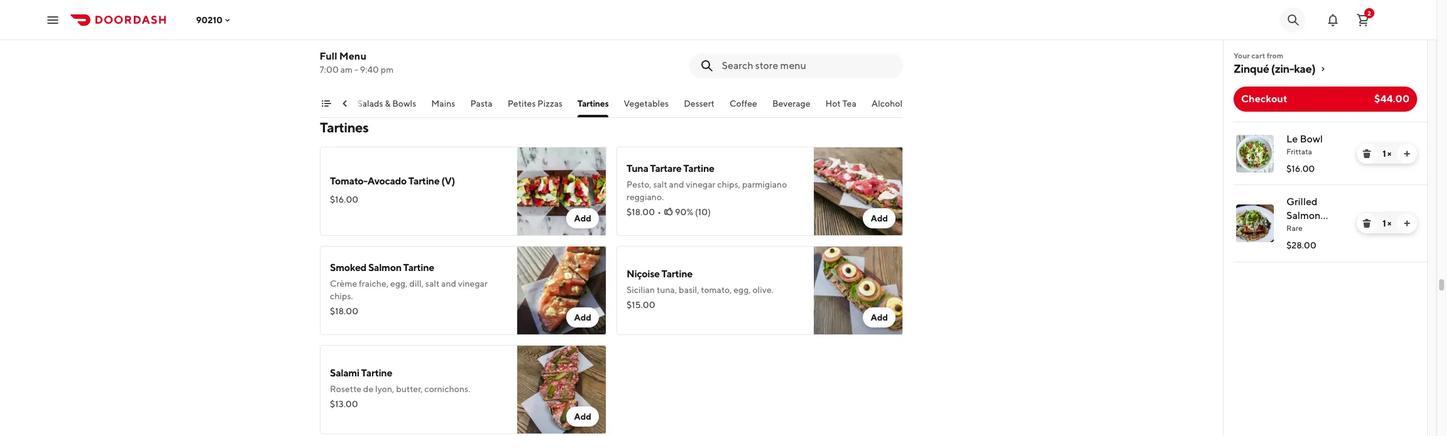 Task type: vqa. For each thing, say whether or not it's contained in the screenshot.


Task type: describe. For each thing, give the bounding box(es) containing it.
$44.00
[[1375, 93, 1410, 105]]

(v)
[[441, 175, 455, 187]]

pasta button
[[471, 97, 493, 118]]

checkout
[[1242, 93, 1288, 105]]

open menu image
[[45, 12, 60, 27]]

menu
[[340, 50, 367, 62]]

1 × for le bowl
[[1383, 149, 1392, 159]]

1 $13.00 from the top
[[330, 41, 358, 52]]

list containing le bowl
[[1224, 122, 1428, 263]]

add button for niçoise tartine
[[863, 308, 896, 328]]

smoked salmon tartine image
[[517, 246, 607, 336]]

(gf)
[[1313, 224, 1334, 236]]

le
[[1287, 133, 1298, 145]]

niçoise
[[627, 268, 660, 280]]

tuna tartare tartine image
[[814, 147, 903, 236]]

show menu categories image
[[321, 99, 331, 109]]

90210
[[196, 15, 223, 25]]

pepperoni pizza image
[[517, 0, 607, 83]]

zinqué (zin-kae) link
[[1234, 62, 1418, 77]]

de
[[363, 385, 374, 395]]

coffee button
[[730, 97, 758, 118]]

am
[[341, 65, 353, 75]]

reggiano.
[[627, 192, 664, 202]]

tartine inside salami tartine rosette de lyon, butter, cornichons. $13.00
[[361, 368, 392, 380]]

cornichons.
[[425, 385, 470, 395]]

smoked
[[330, 262, 367, 274]]

7:00
[[320, 65, 339, 75]]

pm
[[381, 65, 394, 75]]

2
[[1368, 9, 1372, 17]]

petites
[[508, 99, 536, 109]]

tuna
[[627, 163, 648, 175]]

notification bell image
[[1326, 12, 1341, 27]]

pasta
[[471, 99, 493, 109]]

1 for le bowl
[[1383, 149, 1386, 159]]

•
[[658, 207, 661, 218]]

2 button
[[1351, 7, 1376, 32]]

1 × for grilled salmon plate (gf)
[[1383, 219, 1392, 229]]

hot
[[826, 99, 841, 109]]

tuna tartare tartine pesto, salt and vinegar chips, parmigiano reggiano.
[[627, 163, 787, 202]]

tartare
[[650, 163, 682, 175]]

tomato,
[[701, 285, 732, 295]]

1 horizontal spatial $18.00
[[627, 207, 655, 218]]

cart
[[1252, 51, 1266, 60]]

and inside smoked salmon tartine crème fraiche, egg, dill, salt and vinegar chips. $18.00
[[441, 279, 456, 289]]

salads & bowls button
[[358, 97, 417, 118]]

$18.00 •
[[627, 207, 661, 218]]

niçoise tartine image
[[814, 246, 903, 336]]

coffee
[[730, 99, 758, 109]]

pizzas
[[538, 99, 563, 109]]

from
[[1267, 51, 1284, 60]]

alcohol button
[[872, 97, 903, 118]]

butter,
[[396, 385, 423, 395]]

add one to cart image for grilled salmon plate (gf)
[[1402, 219, 1413, 229]]

niçoise tartine sicilian tuna, basil, tomato, egg, olive. $15.00
[[627, 268, 774, 311]]

add for smoked salmon tartine
[[574, 313, 592, 323]]

kae)
[[1294, 62, 1316, 75]]

your cart from
[[1234, 51, 1284, 60]]

tomato-avocado tartine (v) image
[[517, 147, 607, 236]]

tartine for tartare
[[683, 163, 715, 175]]

vegetables
[[624, 99, 669, 109]]

$18.00 inside smoked salmon tartine crème fraiche, egg, dill, salt and vinegar chips. $18.00
[[330, 307, 358, 317]]

salads
[[358, 99, 384, 109]]

petites pizzas button
[[508, 97, 563, 118]]

salt inside the tuna tartare tartine pesto, salt and vinegar chips, parmigiano reggiano.
[[653, 180, 667, 190]]

salami tartine image
[[517, 346, 607, 435]]

tartine inside 'niçoise tartine sicilian tuna, basil, tomato, egg, olive. $15.00'
[[662, 268, 693, 280]]

salami
[[330, 368, 359, 380]]

add button for tuna tartare tartine
[[863, 209, 896, 229]]

full
[[320, 50, 338, 62]]

zinqué
[[1234, 62, 1269, 75]]

tuna,
[[657, 285, 677, 295]]

tea
[[843, 99, 857, 109]]

le bowl frittata
[[1287, 133, 1323, 157]]

le bowl image
[[1237, 135, 1274, 173]]

(10)
[[695, 207, 711, 218]]

add button for smoked salmon tartine
[[567, 308, 599, 328]]

remove item from cart image for grilled salmon plate (gf)
[[1362, 219, 1372, 229]]

add for tuna tartare tartine
[[871, 214, 888, 224]]



Task type: locate. For each thing, give the bounding box(es) containing it.
1 vertical spatial and
[[441, 279, 456, 289]]

tartines
[[578, 99, 609, 109], [320, 119, 369, 136]]

grilled salmon plate (gf) image
[[1237, 205, 1274, 243]]

9:40
[[360, 65, 379, 75]]

1 vertical spatial vinegar
[[458, 279, 488, 289]]

remove item from cart image
[[1362, 149, 1372, 159], [1362, 219, 1372, 229]]

hot tea button
[[826, 97, 857, 118]]

1 horizontal spatial egg,
[[734, 285, 751, 295]]

$13.00 down rosette
[[330, 400, 358, 410]]

vinegar right dill,
[[458, 279, 488, 289]]

$18.00 down the chips.
[[330, 307, 358, 317]]

beverage
[[773, 99, 811, 109]]

$13.00 inside salami tartine rosette de lyon, butter, cornichons. $13.00
[[330, 400, 358, 410]]

plate
[[1287, 224, 1311, 236]]

chips.
[[330, 292, 353, 302]]

mains
[[432, 99, 456, 109]]

lyon,
[[375, 385, 394, 395]]

add one to cart image for le bowl
[[1402, 149, 1413, 159]]

0 horizontal spatial and
[[441, 279, 456, 289]]

alcohol
[[872, 99, 903, 109]]

vinegar
[[686, 180, 716, 190], [458, 279, 488, 289]]

pesto,
[[627, 180, 652, 190]]

0 vertical spatial remove item from cart image
[[1362, 149, 1372, 159]]

avocado
[[368, 175, 407, 187]]

1 horizontal spatial $16.00
[[1287, 164, 1315, 174]]

tartine up dill,
[[403, 262, 434, 274]]

your
[[1234, 51, 1250, 60]]

$16.00 inside 'list'
[[1287, 164, 1315, 174]]

add button
[[567, 209, 599, 229], [863, 209, 896, 229], [567, 308, 599, 328], [863, 308, 896, 328], [567, 407, 599, 427]]

salads & bowls
[[358, 99, 417, 109]]

salt right dill,
[[425, 279, 440, 289]]

tartine up lyon,
[[361, 368, 392, 380]]

0 horizontal spatial vinegar
[[458, 279, 488, 289]]

hot tea
[[826, 99, 857, 109]]

1 horizontal spatial tartines
[[578, 99, 609, 109]]

1 for grilled salmon plate (gf)
[[1383, 219, 1386, 229]]

parmigiano
[[742, 180, 787, 190]]

salami tartine rosette de lyon, butter, cornichons. $13.00
[[330, 368, 470, 410]]

salmon
[[1287, 210, 1321, 222], [368, 262, 402, 274]]

mains button
[[432, 97, 456, 118]]

salmon inside grilled salmon plate (gf)
[[1287, 210, 1321, 222]]

0 horizontal spatial salmon
[[368, 262, 402, 274]]

$15.00
[[627, 300, 655, 311]]

1 down $44.00
[[1383, 149, 1386, 159]]

1 vertical spatial ×
[[1388, 219, 1392, 229]]

1 × from the top
[[1388, 149, 1392, 159]]

egg, left the olive.
[[734, 285, 751, 295]]

salt inside smoked salmon tartine crème fraiche, egg, dill, salt and vinegar chips. $18.00
[[425, 279, 440, 289]]

1 horizontal spatial and
[[669, 180, 684, 190]]

olive.
[[753, 285, 774, 295]]

add button for salami tartine
[[567, 407, 599, 427]]

salmon up fraiche,
[[368, 262, 402, 274]]

sicilian
[[627, 285, 655, 295]]

1 right (gf)
[[1383, 219, 1386, 229]]

$18.00 down reggiano.
[[627, 207, 655, 218]]

90210 button
[[196, 15, 233, 25]]

2 items, open order cart image
[[1356, 12, 1371, 27]]

vinegar inside smoked salmon tartine crème fraiche, egg, dill, salt and vinegar chips. $18.00
[[458, 279, 488, 289]]

tomato-avocado tartine (v)
[[330, 175, 455, 187]]

tartine up tuna,
[[662, 268, 693, 280]]

salmon for tartine
[[368, 262, 402, 274]]

$16.00 down 'tomato-'
[[330, 195, 359, 205]]

and down tartare
[[669, 180, 684, 190]]

bowls
[[393, 99, 417, 109]]

2 remove item from cart image from the top
[[1362, 219, 1372, 229]]

(zin-
[[1271, 62, 1294, 75]]

and inside the tuna tartare tartine pesto, salt and vinegar chips, parmigiano reggiano.
[[669, 180, 684, 190]]

0 vertical spatial ×
[[1388, 149, 1392, 159]]

add for niçoise tartine
[[871, 313, 888, 323]]

0 horizontal spatial $16.00
[[330, 195, 359, 205]]

add for tomato-avocado tartine (v)
[[574, 214, 592, 224]]

$16.00
[[1287, 164, 1315, 174], [330, 195, 359, 205]]

1 add one to cart image from the top
[[1402, 149, 1413, 159]]

rosette
[[330, 385, 362, 395]]

90% (10)
[[675, 207, 711, 218]]

2 × from the top
[[1388, 219, 1392, 229]]

1 vertical spatial tartines
[[320, 119, 369, 136]]

× for le bowl
[[1388, 149, 1392, 159]]

add button for tomato-avocado tartine (v)
[[567, 209, 599, 229]]

0 horizontal spatial egg,
[[390, 279, 408, 289]]

fraiche,
[[359, 279, 389, 289]]

1 vertical spatial salt
[[425, 279, 440, 289]]

1 vertical spatial $16.00
[[330, 195, 359, 205]]

0 vertical spatial tartines
[[578, 99, 609, 109]]

dessert
[[684, 99, 715, 109]]

grilled salmon plate (gf)
[[1287, 196, 1334, 236]]

$13.00
[[330, 41, 358, 52], [330, 400, 358, 410]]

$16.00 down frittata
[[1287, 164, 1315, 174]]

tartine for salmon
[[403, 262, 434, 274]]

&
[[385, 99, 391, 109]]

90%
[[675, 207, 694, 218]]

list
[[1224, 122, 1428, 263]]

2 1 from the top
[[1383, 219, 1386, 229]]

0 vertical spatial $18.00
[[627, 207, 655, 218]]

0 vertical spatial 1
[[1383, 149, 1386, 159]]

dessert button
[[684, 97, 715, 118]]

salmon for plate
[[1287, 210, 1321, 222]]

frittata
[[1287, 147, 1312, 157]]

basil,
[[679, 285, 699, 295]]

salt
[[653, 180, 667, 190], [425, 279, 440, 289]]

beverage button
[[773, 97, 811, 118]]

tartine right tartare
[[683, 163, 715, 175]]

0 vertical spatial $16.00
[[1287, 164, 1315, 174]]

0 vertical spatial salmon
[[1287, 210, 1321, 222]]

1 vertical spatial remove item from cart image
[[1362, 219, 1372, 229]]

zinqué (zin-kae)
[[1234, 62, 1316, 75]]

$28.00
[[1287, 241, 1317, 251]]

and right dill,
[[441, 279, 456, 289]]

2 $13.00 from the top
[[330, 400, 358, 410]]

full menu 7:00 am - 9:40 pm
[[320, 50, 394, 75]]

petites pizzas
[[508, 99, 563, 109]]

tartines down the scroll menu navigation left image at the top of the page
[[320, 119, 369, 136]]

$13.00 up am
[[330, 41, 358, 52]]

tartine left (v)
[[409, 175, 440, 187]]

1 vertical spatial salmon
[[368, 262, 402, 274]]

1 horizontal spatial salt
[[653, 180, 667, 190]]

×
[[1388, 149, 1392, 159], [1388, 219, 1392, 229]]

salmon inside smoked salmon tartine crème fraiche, egg, dill, salt and vinegar chips. $18.00
[[368, 262, 402, 274]]

1 horizontal spatial salmon
[[1287, 210, 1321, 222]]

0 horizontal spatial salt
[[425, 279, 440, 289]]

0 vertical spatial vinegar
[[686, 180, 716, 190]]

egg, inside smoked salmon tartine crème fraiche, egg, dill, salt and vinegar chips. $18.00
[[390, 279, 408, 289]]

egg, left dill,
[[390, 279, 408, 289]]

1 vertical spatial $18.00
[[330, 307, 358, 317]]

add for salami tartine
[[574, 412, 592, 422]]

1 vertical spatial 1
[[1383, 219, 1386, 229]]

Item Search search field
[[722, 59, 893, 73]]

tartine for avocado
[[409, 175, 440, 187]]

chips,
[[717, 180, 741, 190]]

1
[[1383, 149, 1386, 159], [1383, 219, 1386, 229]]

1 ×
[[1383, 149, 1392, 159], [1383, 219, 1392, 229]]

-
[[355, 65, 359, 75]]

1 horizontal spatial vinegar
[[686, 180, 716, 190]]

2 add one to cart image from the top
[[1402, 219, 1413, 229]]

crème
[[330, 279, 357, 289]]

tartine
[[683, 163, 715, 175], [409, 175, 440, 187], [403, 262, 434, 274], [662, 268, 693, 280], [361, 368, 392, 380]]

tartines right 'pizzas'
[[578, 99, 609, 109]]

tomato-
[[330, 175, 368, 187]]

egg, inside 'niçoise tartine sicilian tuna, basil, tomato, egg, olive. $15.00'
[[734, 285, 751, 295]]

0 vertical spatial $13.00
[[330, 41, 358, 52]]

dill,
[[409, 279, 424, 289]]

2 1 × from the top
[[1383, 219, 1392, 229]]

smoked salmon tartine crème fraiche, egg, dill, salt and vinegar chips. $18.00
[[330, 262, 488, 317]]

scroll menu navigation left image
[[340, 99, 350, 109]]

remove item from cart image for le bowl
[[1362, 149, 1372, 159]]

1 remove item from cart image from the top
[[1362, 149, 1372, 159]]

0 vertical spatial and
[[669, 180, 684, 190]]

1 1 × from the top
[[1383, 149, 1392, 159]]

1 vertical spatial 1 ×
[[1383, 219, 1392, 229]]

× for grilled salmon plate (gf)
[[1388, 219, 1392, 229]]

add one to cart image
[[1402, 149, 1413, 159], [1402, 219, 1413, 229]]

0 horizontal spatial tartines
[[320, 119, 369, 136]]

1 1 from the top
[[1383, 149, 1386, 159]]

salmon down grilled
[[1287, 210, 1321, 222]]

vinegar inside the tuna tartare tartine pesto, salt and vinegar chips, parmigiano reggiano.
[[686, 180, 716, 190]]

tartine inside the tuna tartare tartine pesto, salt and vinegar chips, parmigiano reggiano.
[[683, 163, 715, 175]]

1 vertical spatial $13.00
[[330, 400, 358, 410]]

0 vertical spatial add one to cart image
[[1402, 149, 1413, 159]]

tartine inside smoked salmon tartine crème fraiche, egg, dill, salt and vinegar chips. $18.00
[[403, 262, 434, 274]]

0 vertical spatial salt
[[653, 180, 667, 190]]

0 horizontal spatial $18.00
[[330, 307, 358, 317]]

0 vertical spatial 1 ×
[[1383, 149, 1392, 159]]

egg,
[[390, 279, 408, 289], [734, 285, 751, 295]]

vinegar up (10)
[[686, 180, 716, 190]]

vegetables button
[[624, 97, 669, 118]]

grilled
[[1287, 196, 1318, 208]]

rare
[[1287, 224, 1303, 233]]

1 vertical spatial add one to cart image
[[1402, 219, 1413, 229]]

bowl
[[1300, 133, 1323, 145]]

salt down tartare
[[653, 180, 667, 190]]



